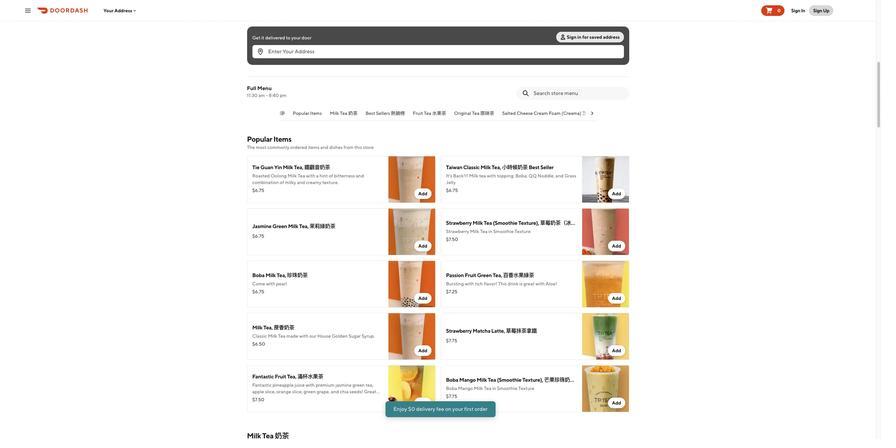 Task type: describe. For each thing, give the bounding box(es) containing it.
tie guan yin milk tea, 鐵觀音奶茶 $6.75
[[248, 41, 289, 63]]

qq
[[529, 173, 537, 179]]

sign up link
[[809, 5, 833, 16]]

aloe!
[[546, 282, 557, 287]]

and right bitterness
[[356, 173, 364, 179]]

in
[[801, 8, 805, 13]]

passion for passion fruit green tea, 百香水果綠茶
[[510, 41, 528, 47]]

yin for roasted oolong milk tea with a hint of bitterness and combination of milky and creamy texture.
[[274, 165, 282, 171]]

$7.75 inside boba mango milk tea (smoothie texture), 芒果珍珠奶茶（冰沙口感） boba mango milk tea in smoothie texture $7.75
[[446, 394, 457, 400]]

sign for sign in
[[791, 8, 800, 13]]

1 horizontal spatial green
[[352, 383, 365, 388]]

enjoy $0 delivery fee on your first order
[[393, 407, 488, 413]]

1 horizontal spatial your
[[452, 407, 463, 413]]

milk inside tie guan yin milk tea, 鐵觀音奶茶 $6.75
[[279, 41, 289, 47]]

(creama)
[[562, 111, 581, 116]]

boba milk tea, 珍珠奶茶 come with pearl $6.75
[[252, 273, 308, 295]]

滿杯水果茶
[[297, 374, 323, 380]]

1 vertical spatial $7.75
[[446, 339, 457, 344]]

get it delivered to your door
[[252, 35, 311, 40]]

1 vertical spatial green
[[304, 390, 316, 395]]

milk inside the strawberry milk tea (smoothie texture), 草莓奶茶（冰沙口 感）
[[485, 41, 495, 47]]

milk inside boba milk tea, 珍珠奶茶 come with pearl $6.75
[[266, 273, 276, 279]]

Enter Your Address text field
[[268, 48, 620, 55]]

strawberry for strawberry matcha latte, 草莓抹茶拿鐵 $7.75
[[615, 41, 641, 47]]

pm
[[280, 93, 286, 98]]

popular items button
[[293, 110, 322, 121]]

salted cheese cream foam (creama) 芝芝系列
[[502, 111, 601, 116]]

pearl
[[276, 282, 287, 287]]

texture), inside boba mango milk tea (smoothie texture), 芒果珍珠奶茶（冰沙口感） boba mango milk tea in smoothie texture $7.75
[[522, 378, 543, 384]]

premium
[[316, 383, 335, 388]]

strawberry milk tea (smoothie texture), 草莓奶茶（冰沙口 感）
[[458, 41, 504, 69]]

made
[[286, 334, 298, 339]]

open menu image
[[24, 6, 32, 14]]

strawberry milk tea (smoothie texture), 草莓奶茶（冰沙口感） strawberry milk tea in smoothie texture $7.50
[[446, 220, 592, 242]]

$0
[[408, 407, 415, 413]]

1 vertical spatial jasmine green milk tea, 茉莉綠奶茶 image
[[388, 209, 435, 256]]

address
[[114, 8, 132, 13]]

come
[[252, 282, 265, 287]]

dishes
[[329, 145, 343, 150]]

sign for sign in for saved address
[[567, 34, 576, 40]]

pineapple
[[273, 383, 294, 388]]

tea inside milk tea 奶茶 button
[[340, 111, 347, 116]]

水果茶
[[432, 111, 446, 116]]

感）
[[458, 63, 468, 69]]

taiwan for taiwan classic milk tea, 小時候奶茶 best seller
[[301, 41, 317, 47]]

boba for boba mango milk tea in smoothie texture
[[446, 378, 458, 384]]

noddle,
[[538, 173, 555, 179]]

and inside fantastic fruit tea, 滿杯水果茶 fantastic pineapple juice with premium jasmine green tea, apple slice, orange slice, green grape, and chia seeds! great with crystal boba or aloe vera.
[[331, 390, 339, 395]]

and inside taiwan classic milk tea, 小時候奶茶 best seller it's back!!! milk tea with topping: boba, qq noddle, and grass jelly $6.75
[[556, 173, 564, 179]]

0 vertical spatial in
[[577, 34, 581, 40]]

address
[[603, 34, 620, 40]]

小時候奶茶 for taiwan classic milk tea, 小時候奶茶 best seller it's back!!! milk tea with topping: boba, qq noddle, and grass jelly $6.75
[[502, 165, 528, 171]]

this
[[498, 282, 507, 287]]

the
[[247, 145, 255, 150]]

$7.25 inside passion fruit green tea, 百香水果綠茶 $7.25
[[510, 57, 522, 63]]

store
[[363, 145, 374, 150]]

best inside 'button'
[[366, 111, 375, 116]]

fantastic fruit tea, 滿杯水果茶 image
[[388, 366, 435, 413]]

蔗香奶茶 for milk tea, 蔗香奶茶 classic milk tea made with our house golden sugar syrup. $6.50
[[274, 325, 294, 331]]

great
[[523, 282, 535, 287]]

green inside passion fruit green tea, 百香水果綠茶 $7.25
[[541, 41, 556, 47]]

creamy
[[306, 180, 321, 185]]

草莓奶茶（冰沙口
[[458, 56, 499, 62]]

chia
[[340, 390, 349, 395]]

green inside jasmine green milk tea, 茉莉綠奶茶 $6.75
[[373, 41, 388, 47]]

order
[[475, 407, 488, 413]]

1 horizontal spatial tie guan yin milk tea, 鐵觀音奶茶 image
[[388, 156, 435, 203]]

passion fruit green tea, 百香水果綠茶 $7.25
[[510, 41, 556, 63]]

show menu categories image
[[279, 111, 285, 116]]

full menu 11:30 am - 8:40 pm
[[247, 85, 286, 98]]

passion fruit green tea, 百香水果綠茶 bursting with rich flavor! this drink is great with aloe! $7.25
[[446, 273, 557, 295]]

(smoothie for 草莓奶茶（冰沙口
[[458, 48, 482, 55]]

from
[[344, 145, 353, 150]]

百香水果綠茶 for bursting with rich flavor! this drink is great with aloe!
[[503, 273, 534, 279]]

orange
[[276, 390, 291, 395]]

sellers
[[376, 111, 390, 116]]

salted cheese cream foam (creama) 芝芝系列 button
[[502, 110, 601, 121]]

best for taiwan classic milk tea, 小時候奶茶 best seller it's back!!! milk tea with topping: boba, qq noddle, and grass jelly $6.75
[[529, 165, 539, 171]]

full
[[247, 85, 256, 92]]

taiwan classic milk tea, 小時候奶茶 best seller
[[301, 41, 349, 62]]

milk inside boba milk tea, 珍珠 奶茶 $6.75
[[419, 41, 429, 47]]

texture), for 草莓奶茶（冰沙口感）
[[518, 220, 539, 227]]

syrup.
[[362, 334, 375, 339]]

to
[[286, 35, 290, 40]]

get
[[252, 35, 260, 40]]

your
[[103, 8, 113, 13]]

it's
[[446, 173, 452, 179]]

茉莉綠奶茶 for jasmine green milk tea, 茉莉綠奶茶 $6.75
[[364, 48, 389, 55]]

0 horizontal spatial passion fruit green tea, 百香水果綠茶 image
[[510, 0, 560, 38]]

and right the milky
[[297, 180, 305, 185]]

crystal
[[262, 396, 277, 402]]

sign in for saved address link
[[556, 32, 624, 42]]

grape,
[[317, 390, 330, 395]]

1 horizontal spatial milk tea, 蔗香奶茶 image
[[563, 0, 613, 38]]

popular items the most commonly ordered items and dishes from this store
[[247, 135, 374, 150]]

tie guan yin milk tea, 鐵觀音奶茶 roasted oolong milk tea with a hint of bitterness and combination of milky and creamy texture. $6.75
[[252, 165, 364, 193]]

1 vertical spatial boba milk tea, 珍珠奶茶 image
[[388, 261, 435, 308]]

蔗香奶茶 for milk tea, 蔗香奶茶
[[584, 41, 605, 47]]

tea,
[[366, 383, 373, 388]]

vera.
[[306, 396, 317, 402]]

most
[[256, 145, 266, 150]]

fee
[[436, 407, 444, 413]]

0 vertical spatial strawberry milk tea (smoothie texture), 草莓奶茶（冰沙口感） image
[[458, 0, 508, 38]]

fruit for passion fruit green tea, 百香水果綠茶
[[529, 41, 540, 47]]

milk tea 奶茶 button
[[330, 110, 358, 121]]

0 horizontal spatial of
[[280, 180, 284, 185]]

great
[[364, 390, 376, 395]]

hint
[[320, 173, 328, 179]]

tea, inside taiwan classic milk tea, 小時候奶茶 best seller
[[301, 48, 310, 55]]

tea inside tie guan yin milk tea, 鐵觀音奶茶 roasted oolong milk tea with a hint of bitterness and combination of milky and creamy texture. $6.75
[[298, 173, 305, 179]]

popular items
[[293, 111, 322, 116]]

am
[[258, 93, 265, 98]]

green inside passion fruit green tea, 百香水果綠茶 bursting with rich flavor! this drink is great with aloe! $7.25
[[477, 273, 492, 279]]

tea, inside milk tea, 蔗香奶茶 classic milk tea made with our house golden sugar syrup. $6.50
[[263, 325, 273, 331]]

a
[[316, 173, 319, 179]]

奶茶 inside boba milk tea, 珍珠 奶茶 $6.75
[[406, 48, 416, 55]]

sign up
[[813, 8, 829, 13]]

0 vertical spatial mango
[[459, 378, 476, 384]]

classic for taiwan classic milk tea, 小時候奶茶 best seller it's back!!! milk tea with topping: boba, qq noddle, and grass jelly $6.75
[[463, 165, 480, 171]]

flavor!
[[484, 282, 497, 287]]

fruit tea 水果茶
[[413, 111, 446, 116]]

tea, inside taiwan classic milk tea, 小時候奶茶 best seller it's back!!! milk tea with topping: boba, qq noddle, and grass jelly $6.75
[[492, 165, 501, 171]]

芒果珍珠奶茶（冰沙口感）
[[544, 378, 606, 384]]

texture inside boba mango milk tea (smoothie texture), 芒果珍珠奶茶（冰沙口感） boba mango milk tea in smoothie texture $7.75
[[518, 386, 534, 392]]

$7.75 inside strawberry matcha latte, 草莓抹茶拿鐵 $7.75
[[615, 57, 626, 63]]

0 vertical spatial taiwan classic milk tea, 小時候奶茶 best seller image
[[301, 0, 350, 38]]

topping:
[[497, 173, 515, 179]]

原味茶
[[480, 111, 494, 116]]

0 vertical spatial jasmine green milk tea, 茉莉綠奶茶 image
[[353, 0, 403, 38]]

鐵觀音奶茶 for roasted oolong milk tea with a hint of bitterness and combination of milky and creamy texture.
[[304, 165, 330, 171]]

(smoothie inside boba mango milk tea (smoothie texture), 芒果珍珠奶茶（冰沙口感） boba mango milk tea in smoothie texture $7.75
[[497, 378, 521, 384]]

popular for popular items
[[293, 111, 309, 116]]

-
[[266, 93, 268, 98]]

seller for taiwan classic milk tea, 小時候奶茶 best seller
[[301, 56, 314, 62]]

jasmine for jasmine green milk tea, 茉莉綠奶茶
[[252, 224, 272, 230]]

fruit inside 'button'
[[413, 111, 423, 116]]

tea inside milk tea, 蔗香奶茶 classic milk tea made with our house golden sugar syrup. $6.50
[[278, 334, 285, 339]]

strawberry matcha latte, 草莓抹茶拿鐵 image
[[582, 313, 629, 361]]

matcha for strawberry matcha latte, 草莓抹茶拿鐵
[[473, 328, 490, 335]]

tea, inside boba milk tea, 珍珠奶茶 come with pearl $6.75
[[277, 273, 286, 279]]

menu
[[257, 85, 272, 92]]

2 fantastic from the top
[[252, 383, 272, 388]]

sugar
[[349, 334, 361, 339]]

fruit tea 水果茶 button
[[413, 110, 446, 121]]

strawberry for strawberry milk tea (smoothie texture), 草莓奶茶（冰沙口感） strawberry milk tea in smoothie texture $7.50
[[446, 220, 472, 227]]

0 vertical spatial boba milk tea, 珍珠奶茶 image
[[406, 0, 455, 38]]

bitterness
[[334, 173, 355, 179]]

it
[[261, 35, 264, 40]]

1 horizontal spatial taiwan classic milk tea, 小時候奶茶 best seller image
[[582, 156, 629, 203]]

fruit for fantastic pineapple juice with premium jasmine green tea, apple slice, orange slice, green grape, and chia seeds! great with crystal boba or aloe vera.
[[275, 374, 286, 380]]

1 vertical spatial mango
[[458, 386, 473, 392]]

ordered
[[290, 145, 307, 150]]

with inside boba milk tea, 珍珠奶茶 come with pearl $6.75
[[266, 282, 275, 287]]

boba mango milk tea (smoothie texture), 芒果珍珠奶茶（冰沙口感） image
[[582, 366, 629, 413]]

jasmine green milk tea, 茉莉綠奶茶 $6.75
[[353, 41, 399, 63]]

in inside boba mango milk tea (smoothie texture), 芒果珍珠奶茶（冰沙口感） boba mango milk tea in smoothie texture $7.75
[[492, 386, 496, 392]]

and inside popular items the most commonly ordered items and dishes from this store
[[320, 145, 328, 150]]

guan for tie guan yin milk tea, 鐵觀音奶茶
[[256, 41, 269, 47]]

popular for popular items the most commonly ordered items and dishes from this store
[[247, 135, 272, 144]]

jelly
[[446, 180, 456, 185]]

grass
[[564, 173, 576, 179]]

$7.50 inside strawberry milk tea (smoothie texture), 草莓奶茶（冰沙口感） strawberry milk tea in smoothie texture $7.50
[[446, 237, 458, 242]]

草莓抹茶拿鐵 for strawberry matcha latte, 草莓抹茶拿鐵 $7.75
[[630, 48, 661, 55]]



Task type: vqa. For each thing, say whether or not it's contained in the screenshot.


Task type: locate. For each thing, give the bounding box(es) containing it.
1 vertical spatial best
[[366, 111, 375, 116]]

items inside popular items the most commonly ordered items and dishes from this store
[[273, 135, 291, 144]]

roasted
[[252, 173, 270, 179]]

and left grass
[[556, 173, 564, 179]]

your address
[[103, 8, 132, 13]]

0 vertical spatial taiwan
[[301, 41, 317, 47]]

1 horizontal spatial matcha
[[642, 41, 660, 47]]

sign for sign up
[[813, 8, 822, 13]]

best
[[338, 48, 349, 55], [366, 111, 375, 116], [529, 165, 539, 171]]

1 vertical spatial $7.25
[[446, 290, 457, 295]]

delivered
[[265, 35, 285, 40]]

百香水果綠茶 inside passion fruit green tea, 百香水果綠茶 bursting with rich flavor! this drink is great with aloe! $7.25
[[503, 273, 534, 279]]

1 vertical spatial guan
[[260, 165, 273, 171]]

(smoothie inside the strawberry milk tea (smoothie texture), 草莓奶茶（冰沙口 感）
[[458, 48, 482, 55]]

0 vertical spatial items
[[310, 111, 322, 116]]

1 vertical spatial yin
[[274, 165, 282, 171]]

boba for come with pearl
[[252, 273, 265, 279]]

with down 滿杯水果茶
[[306, 383, 315, 388]]

0
[[777, 8, 781, 13]]

slice, down "juice"
[[292, 390, 303, 395]]

guan inside tie guan yin milk tea, 鐵觀音奶茶 $6.75
[[256, 41, 269, 47]]

2 vertical spatial $7.75
[[446, 394, 457, 400]]

fruit inside fantastic fruit tea, 滿杯水果茶 fantastic pineapple juice with premium jasmine green tea, apple slice, orange slice, green grape, and chia seeds! great with crystal boba or aloe vera.
[[275, 374, 286, 380]]

matcha
[[642, 41, 660, 47], [473, 328, 490, 335]]

smoothie inside boba mango milk tea (smoothie texture), 芒果珍珠奶茶（冰沙口感） boba mango milk tea in smoothie texture $7.75
[[497, 386, 517, 392]]

passion fruit green tea, 百香水果綠茶 image
[[510, 0, 560, 38], [582, 261, 629, 308]]

1 horizontal spatial of
[[329, 173, 333, 179]]

小時候奶茶 down door
[[311, 48, 337, 55]]

1 vertical spatial texture),
[[518, 220, 539, 227]]

0 horizontal spatial your
[[291, 35, 301, 40]]

best inside taiwan classic milk tea, 小時候奶茶 best seller it's back!!! milk tea with topping: boba, qq noddle, and grass jelly $6.75
[[529, 165, 539, 171]]

1 vertical spatial 小時候奶茶
[[502, 165, 528, 171]]

items left the milk tea 奶茶
[[310, 111, 322, 116]]

latte, inside strawberry matcha latte, 草莓抹茶拿鐵 $7.75
[[615, 48, 629, 55]]

with down the apple
[[252, 396, 261, 402]]

best inside taiwan classic milk tea, 小時候奶茶 best seller
[[338, 48, 349, 55]]

鐵觀音奶茶 inside tie guan yin milk tea, 鐵觀音奶茶 $6.75
[[259, 48, 284, 55]]

1 vertical spatial smoothie
[[497, 386, 517, 392]]

apple
[[252, 390, 264, 395]]

texture
[[515, 229, 531, 235], [518, 386, 534, 392]]

1 horizontal spatial 鐵觀音奶茶
[[304, 165, 330, 171]]

taiwan inside taiwan classic milk tea, 小時候奶茶 best seller it's back!!! milk tea with topping: boba, qq noddle, and grass jelly $6.75
[[446, 165, 462, 171]]

green up vera.
[[304, 390, 316, 395]]

items
[[308, 145, 319, 150]]

tie guan yin milk tea, 鐵觀音奶茶 image
[[248, 0, 298, 38], [388, 156, 435, 203]]

door
[[302, 35, 311, 40]]

2 vertical spatial texture),
[[522, 378, 543, 384]]

1 horizontal spatial taiwan
[[446, 165, 462, 171]]

boba
[[406, 41, 418, 47], [252, 273, 265, 279], [446, 378, 458, 384], [446, 386, 457, 392], [278, 396, 289, 402]]

milk tea 奶茶
[[330, 111, 358, 116]]

popular up most
[[247, 135, 272, 144]]

drink
[[508, 282, 518, 287]]

tea, inside boba milk tea, 珍珠 奶茶 $6.75
[[430, 41, 439, 47]]

0 vertical spatial matcha
[[642, 41, 660, 47]]

蔗香奶茶
[[584, 41, 605, 47], [274, 325, 294, 331]]

tea inside fruit tea 水果茶 'button'
[[424, 111, 431, 116]]

of up the texture.
[[329, 173, 333, 179]]

1 horizontal spatial classic
[[318, 41, 334, 47]]

$7.50 for strawberry milk tea (smoothie texture), 草莓奶茶（冰沙口 感）
[[458, 57, 470, 63]]

0 horizontal spatial 小時候奶茶
[[311, 48, 337, 55]]

$7.75
[[615, 57, 626, 63], [446, 339, 457, 344], [446, 394, 457, 400]]

classic
[[318, 41, 334, 47], [463, 165, 480, 171], [252, 334, 267, 339]]

classic inside milk tea, 蔗香奶茶 classic milk tea made with our house golden sugar syrup. $6.50
[[252, 334, 267, 339]]

蔗香奶茶 down saved
[[584, 41, 605, 47]]

original tea 原味茶
[[454, 111, 494, 116]]

of down the oolong
[[280, 180, 284, 185]]

tie down get
[[248, 41, 255, 47]]

boba milk tea, 珍珠奶茶 image
[[406, 0, 455, 38], [388, 261, 435, 308]]

0 vertical spatial texture),
[[483, 48, 504, 55]]

鐵觀音奶茶
[[259, 48, 284, 55], [304, 165, 330, 171]]

with inside taiwan classic milk tea, 小時候奶茶 best seller it's back!!! milk tea with topping: boba, qq noddle, and grass jelly $6.75
[[487, 173, 496, 179]]

0 vertical spatial 奶茶
[[406, 48, 416, 55]]

tea, inside passion fruit green tea, 百香水果綠茶 bursting with rich flavor! this drink is great with aloe! $7.25
[[493, 273, 502, 279]]

for
[[582, 34, 589, 40]]

bursting
[[446, 282, 464, 287]]

and right the items
[[320, 145, 328, 150]]

tie inside tie guan yin milk tea, 鐵觀音奶茶 $6.75
[[248, 41, 255, 47]]

0 vertical spatial 茉莉綠奶茶
[[364, 48, 389, 55]]

1 horizontal spatial latte,
[[615, 48, 629, 55]]

草莓抹茶拿鐵
[[630, 48, 661, 55], [506, 328, 537, 335]]

$6.75 inside jasmine green milk tea, 茉莉綠奶茶 $6.75
[[353, 57, 365, 63]]

草莓抹茶拿鐵 inside strawberry matcha latte, 草莓抹茶拿鐵 $7.75
[[630, 48, 661, 55]]

taiwan for taiwan classic milk tea, 小時候奶茶 best seller it's back!!! milk tea with topping: boba, qq noddle, and grass jelly $6.75
[[446, 165, 462, 171]]

0 horizontal spatial 蔗香奶茶
[[274, 325, 294, 331]]

0 vertical spatial (smoothie
[[458, 48, 482, 55]]

taiwan up it's
[[446, 165, 462, 171]]

guan down it
[[256, 41, 269, 47]]

(smoothie inside strawberry milk tea (smoothie texture), 草莓奶茶（冰沙口感） strawberry milk tea in smoothie texture $7.50
[[493, 220, 517, 227]]

0 vertical spatial tie
[[248, 41, 255, 47]]

milk tea, 蔗香奶茶
[[563, 41, 605, 47]]

strawberry for strawberry matcha latte, 草莓抹茶拿鐵
[[446, 328, 472, 335]]

texture), inside strawberry milk tea (smoothie texture), 草莓奶茶（冰沙口感） strawberry milk tea in smoothie texture $7.50
[[518, 220, 539, 227]]

yin inside tie guan yin milk tea, 鐵觀音奶茶 roasted oolong milk tea with a hint of bitterness and combination of milky and creamy texture. $6.75
[[274, 165, 282, 171]]

fruit inside passion fruit green tea, 百香水果綠茶 bursting with rich flavor! this drink is great with aloe! $7.25
[[465, 273, 476, 279]]

jasmine green milk tea, 茉莉綠奶茶 image
[[353, 0, 403, 38], [388, 209, 435, 256]]

best sellers 熱銷榜
[[366, 111, 405, 116]]

1 fantastic from the top
[[252, 374, 274, 380]]

1 vertical spatial popular
[[247, 135, 272, 144]]

sign in
[[791, 8, 805, 13]]

your right to
[[291, 35, 301, 40]]

0 vertical spatial milk tea, 蔗香奶茶 image
[[563, 0, 613, 38]]

小時候奶茶
[[311, 48, 337, 55], [502, 165, 528, 171]]

鐵觀音奶茶 for tie guan yin milk tea, 鐵觀音奶茶
[[259, 48, 284, 55]]

鐵觀音奶茶 inside tie guan yin milk tea, 鐵觀音奶茶 roasted oolong milk tea with a hint of bitterness and combination of milky and creamy texture. $6.75
[[304, 165, 330, 171]]

tea, inside passion fruit green tea, 百香水果綠茶 $7.25
[[510, 48, 520, 55]]

milk inside button
[[330, 111, 339, 116]]

1 horizontal spatial 草莓抹茶拿鐵
[[630, 48, 661, 55]]

茉莉綠奶茶 inside jasmine green milk tea, 茉莉綠奶茶 $6.75
[[364, 48, 389, 55]]

boba inside boba milk tea, 珍珠 奶茶 $6.75
[[406, 41, 418, 47]]

0 vertical spatial jasmine
[[353, 41, 372, 47]]

2 horizontal spatial sign
[[813, 8, 822, 13]]

yin down delivered
[[270, 41, 278, 47]]

in inside strawberry milk tea (smoothie texture), 草莓奶茶（冰沙口感） strawberry milk tea in smoothie texture $7.50
[[488, 229, 492, 235]]

yin inside tie guan yin milk tea, 鐵觀音奶茶 $6.75
[[270, 41, 278, 47]]

your
[[291, 35, 301, 40], [452, 407, 463, 413]]

scroll menu navigation right image
[[589, 111, 595, 116]]

your right on
[[452, 407, 463, 413]]

or
[[290, 396, 295, 402]]

1 vertical spatial seller
[[540, 165, 554, 171]]

enjoy
[[393, 407, 407, 413]]

$6.75 inside taiwan classic milk tea, 小時候奶茶 best seller it's back!!! milk tea with topping: boba, qq noddle, and grass jelly $6.75
[[446, 188, 458, 193]]

texture.
[[322, 180, 339, 185]]

with inside tie guan yin milk tea, 鐵觀音奶茶 roasted oolong milk tea with a hint of bitterness and combination of milky and creamy texture. $6.75
[[306, 173, 315, 179]]

草莓抹茶拿鐵 for strawberry matcha latte, 草莓抹茶拿鐵
[[506, 328, 537, 335]]

$6.75 inside boba milk tea, 珍珠 奶茶 $6.75
[[406, 57, 418, 63]]

0 vertical spatial your
[[291, 35, 301, 40]]

0 horizontal spatial items
[[273, 135, 291, 144]]

texture), for 草莓奶茶（冰沙口
[[483, 48, 504, 55]]

0 horizontal spatial latte,
[[491, 328, 505, 335]]

strawberry matcha latte, 草莓抹茶拿鐵
[[446, 328, 537, 335]]

green
[[373, 41, 388, 47], [541, 41, 556, 47], [272, 224, 287, 230], [477, 273, 492, 279]]

and left chia
[[331, 390, 339, 395]]

matcha for strawberry matcha latte, 草莓抹茶拿鐵 $7.75
[[642, 41, 660, 47]]

up
[[823, 8, 829, 13]]

milk inside taiwan classic milk tea, 小時候奶茶 best seller
[[335, 41, 345, 47]]

百香水果綠茶 for passion fruit green tea, 百香水果綠茶
[[521, 48, 552, 55]]

1 horizontal spatial popular
[[293, 111, 309, 116]]

0 horizontal spatial seller
[[301, 56, 314, 62]]

1 vertical spatial 鐵觀音奶茶
[[304, 165, 330, 171]]

0 vertical spatial passion fruit green tea, 百香水果綠茶 image
[[510, 0, 560, 38]]

guan up the roasted
[[260, 165, 273, 171]]

1 horizontal spatial 小時候奶茶
[[502, 165, 528, 171]]

1 vertical spatial strawberry milk tea (smoothie texture), 草莓奶茶（冰沙口感） image
[[582, 209, 629, 256]]

taiwan classic milk tea, 小時候奶茶 best seller it's back!!! milk tea with topping: boba, qq noddle, and grass jelly $6.75
[[446, 165, 576, 193]]

1 vertical spatial (smoothie
[[493, 220, 517, 227]]

Item Search search field
[[534, 90, 624, 97]]

latte, for strawberry matcha latte, 草莓抹茶拿鐵
[[491, 328, 505, 335]]

1 vertical spatial 蔗香奶茶
[[274, 325, 294, 331]]

0 horizontal spatial matcha
[[473, 328, 490, 335]]

house
[[317, 334, 331, 339]]

0 horizontal spatial 草莓抹茶拿鐵
[[506, 328, 537, 335]]

strawberry inside strawberry matcha latte, 草莓抹茶拿鐵 $7.75
[[615, 41, 641, 47]]

1 horizontal spatial jasmine
[[353, 41, 372, 47]]

1 vertical spatial $7.50
[[446, 237, 458, 242]]

boba for boba milk tea, 珍珠 奶茶
[[406, 41, 418, 47]]

小時候奶茶 up the boba,
[[502, 165, 528, 171]]

0 horizontal spatial milk tea, 蔗香奶茶 image
[[388, 313, 435, 361]]

tie inside tie guan yin milk tea, 鐵觀音奶茶 roasted oolong milk tea with a hint of bitterness and combination of milky and creamy texture. $6.75
[[252, 165, 259, 171]]

(smoothie for 草莓奶茶（冰沙口感）
[[493, 220, 517, 227]]

sign in link
[[787, 4, 809, 17]]

latte, for strawberry matcha latte, 草莓抹茶拿鐵 $7.75
[[615, 48, 629, 55]]

tea inside the strawberry milk tea (smoothie texture), 草莓奶茶（冰沙口 感）
[[496, 41, 504, 47]]

passion for bursting with rich flavor! this drink is great with aloe!
[[446, 273, 464, 279]]

0 horizontal spatial strawberry milk tea (smoothie texture), 草莓奶茶（冰沙口感） image
[[458, 0, 508, 38]]

1 vertical spatial taiwan
[[446, 165, 462, 171]]

this
[[354, 145, 362, 150]]

taiwan classic milk tea, 小時候奶茶 best seller image
[[301, 0, 350, 38], [582, 156, 629, 203]]

2 vertical spatial best
[[529, 165, 539, 171]]

tie for tie guan yin milk tea, 鐵觀音奶茶
[[248, 41, 255, 47]]

蔗香奶茶 up made at the left of page
[[274, 325, 294, 331]]

slice,
[[265, 390, 276, 395], [292, 390, 303, 395]]

2 vertical spatial (smoothie
[[497, 378, 521, 384]]

0 horizontal spatial passion
[[446, 273, 464, 279]]

taiwan inside taiwan classic milk tea, 小時候奶茶 best seller
[[301, 41, 317, 47]]

seller for taiwan classic milk tea, 小時候奶茶 best seller it's back!!! milk tea with topping: boba, qq noddle, and grass jelly $6.75
[[540, 165, 554, 171]]

0 vertical spatial fantastic
[[252, 374, 274, 380]]

cream
[[534, 111, 548, 116]]

tie up the roasted
[[252, 165, 259, 171]]

鐵觀音奶茶 down delivered
[[259, 48, 284, 55]]

1 horizontal spatial 奶茶
[[406, 48, 416, 55]]

matcha inside strawberry matcha latte, 草莓抹茶拿鐵 $7.75
[[642, 41, 660, 47]]

fruit
[[529, 41, 540, 47], [413, 111, 423, 116], [465, 273, 476, 279], [275, 374, 286, 380]]

1 slice, from the left
[[265, 390, 276, 395]]

with left pearl in the bottom left of the page
[[266, 282, 275, 287]]

items for popular items
[[310, 111, 322, 116]]

$7.50
[[458, 57, 470, 63], [446, 237, 458, 242], [252, 398, 264, 403]]

2 vertical spatial classic
[[252, 334, 267, 339]]

蔗香奶茶 inside milk tea, 蔗香奶茶 classic milk tea made with our house golden sugar syrup. $6.50
[[274, 325, 294, 331]]

boba mango milk tea (smoothie texture), 芒果珍珠奶茶（冰沙口感） boba mango milk tea in smoothie texture $7.75
[[446, 378, 606, 400]]

yin up the oolong
[[274, 165, 282, 171]]

with left a
[[306, 173, 315, 179]]

saved
[[589, 34, 602, 40]]

2 slice, from the left
[[292, 390, 303, 395]]

鐵觀音奶茶 up a
[[304, 165, 330, 171]]

with inside milk tea, 蔗香奶茶 classic milk tea made with our house golden sugar syrup. $6.50
[[299, 334, 308, 339]]

seller inside taiwan classic milk tea, 小時候奶茶 best seller it's back!!! milk tea with topping: boba, qq noddle, and grass jelly $6.75
[[540, 165, 554, 171]]

0 horizontal spatial classic
[[252, 334, 267, 339]]

with left our
[[299, 334, 308, 339]]

1 vertical spatial milk tea, 蔗香奶茶 image
[[388, 313, 435, 361]]

back!!!
[[453, 173, 468, 179]]

1 vertical spatial taiwan classic milk tea, 小時候奶茶 best seller image
[[582, 156, 629, 203]]

green
[[352, 383, 365, 388], [304, 390, 316, 395]]

$7.50 for fantastic pineapple juice with premium jasmine green tea, apple slice, orange slice, green grape, and chia seeds! great with crystal boba or aloe vera.
[[252, 398, 264, 403]]

1 vertical spatial of
[[280, 180, 284, 185]]

0 vertical spatial 小時候奶茶
[[311, 48, 337, 55]]

1 vertical spatial jasmine
[[252, 224, 272, 230]]

熱銷榜
[[391, 111, 405, 116]]

commonly
[[267, 145, 289, 150]]

fruit inside passion fruit green tea, 百香水果綠茶 $7.25
[[529, 41, 540, 47]]

yin for tie guan yin milk tea, 鐵觀音奶茶
[[270, 41, 278, 47]]

0 vertical spatial passion
[[510, 41, 528, 47]]

jasmine green milk tea, 茉莉綠奶茶
[[252, 224, 335, 230]]

1 horizontal spatial seller
[[540, 165, 554, 171]]

1 vertical spatial latte,
[[491, 328, 505, 335]]

tea, inside tie guan yin milk tea, 鐵觀音奶茶 roasted oolong milk tea with a hint of bitterness and combination of milky and creamy texture. $6.75
[[294, 165, 303, 171]]

0 horizontal spatial best
[[338, 48, 349, 55]]

1 vertical spatial tie guan yin milk tea, 鐵觀音奶茶 image
[[388, 156, 435, 203]]

fruit for bursting with rich flavor! this drink is great with aloe!
[[465, 273, 476, 279]]

guan
[[256, 41, 269, 47], [260, 165, 273, 171]]

sign left in
[[791, 8, 800, 13]]

0 vertical spatial $7.50
[[458, 57, 470, 63]]

green up seeds!
[[352, 383, 365, 388]]

add button
[[277, 24, 294, 34], [329, 24, 346, 34], [382, 24, 399, 34], [434, 24, 451, 34], [487, 24, 504, 34], [539, 24, 556, 34], [591, 24, 609, 34], [414, 189, 431, 199], [608, 189, 625, 199], [414, 241, 431, 252], [608, 241, 625, 252], [414, 294, 431, 304], [608, 294, 625, 304], [414, 346, 431, 357], [608, 346, 625, 357], [414, 398, 431, 409], [608, 398, 625, 409]]

tea, inside tie guan yin milk tea, 鐵觀音奶茶 $6.75
[[248, 48, 258, 55]]

1 vertical spatial passion fruit green tea, 百香水果綠茶 image
[[582, 261, 629, 308]]

1 horizontal spatial $7.25
[[510, 57, 522, 63]]

best up qq
[[529, 165, 539, 171]]

tea inside original tea 原味茶 button
[[472, 111, 479, 116]]

jasmine for jasmine green milk tea, 茉莉綠奶茶 $6.75
[[353, 41, 372, 47]]

passion inside passion fruit green tea, 百香水果綠茶 $7.25
[[510, 41, 528, 47]]

popular inside popular items button
[[293, 111, 309, 116]]

sign in for saved address
[[567, 34, 620, 40]]

$6.75 inside tie guan yin milk tea, 鐵觀音奶茶 roasted oolong milk tea with a hint of bitterness and combination of milky and creamy texture. $6.75
[[252, 188, 264, 193]]

sign left up
[[813, 8, 822, 13]]

strawberry
[[458, 41, 484, 47], [615, 41, 641, 47], [446, 220, 472, 227], [446, 229, 469, 235], [446, 328, 472, 335]]

guan inside tie guan yin milk tea, 鐵觀音奶茶 roasted oolong milk tea with a hint of bitterness and combination of milky and creamy texture. $6.75
[[260, 165, 273, 171]]

best left sellers
[[366, 111, 375, 116]]

best for taiwan classic milk tea, 小時候奶茶 best seller
[[338, 48, 349, 55]]

boba inside boba milk tea, 珍珠奶茶 come with pearl $6.75
[[252, 273, 265, 279]]

sign left for
[[567, 34, 576, 40]]

$7.25 inside passion fruit green tea, 百香水果綠茶 bursting with rich flavor! this drink is great with aloe! $7.25
[[446, 290, 457, 295]]

0 vertical spatial green
[[352, 383, 365, 388]]

salted
[[502, 111, 516, 116]]

1 vertical spatial fantastic
[[252, 383, 272, 388]]

boba inside fantastic fruit tea, 滿杯水果茶 fantastic pineapple juice with premium jasmine green tea, apple slice, orange slice, green grape, and chia seeds! great with crystal boba or aloe vera.
[[278, 396, 289, 402]]

0 vertical spatial 鐵觀音奶茶
[[259, 48, 284, 55]]

with left rich
[[465, 282, 474, 287]]

1 vertical spatial 百香水果綠茶
[[503, 273, 534, 279]]

1 horizontal spatial 茉莉綠奶茶
[[364, 48, 389, 55]]

in
[[577, 34, 581, 40], [488, 229, 492, 235], [492, 386, 496, 392]]

and
[[320, 145, 328, 150], [356, 173, 364, 179], [556, 173, 564, 179], [297, 180, 305, 185], [331, 390, 339, 395]]

tea, inside jasmine green milk tea, 茉莉綠奶茶 $6.75
[[353, 48, 363, 55]]

strawberry inside the strawberry milk tea (smoothie texture), 草莓奶茶（冰沙口 感）
[[458, 41, 484, 47]]

1 vertical spatial matcha
[[473, 328, 490, 335]]

0 vertical spatial tie guan yin milk tea, 鐵觀音奶茶 image
[[248, 0, 298, 38]]

classic inside taiwan classic milk tea, 小時候奶茶 best seller it's back!!! milk tea with topping: boba, qq noddle, and grass jelly $6.75
[[463, 165, 480, 171]]

seller
[[301, 56, 314, 62], [540, 165, 554, 171]]

2 horizontal spatial classic
[[463, 165, 480, 171]]

0 vertical spatial guan
[[256, 41, 269, 47]]

茉莉綠奶茶 for jasmine green milk tea, 茉莉綠奶茶
[[310, 224, 335, 230]]

popular inside popular items the most commonly ordered items and dishes from this store
[[247, 135, 272, 144]]

classic inside taiwan classic milk tea, 小時候奶茶 best seller
[[318, 41, 334, 47]]

$6.75
[[248, 57, 260, 63], [301, 57, 313, 63], [353, 57, 365, 63], [406, 57, 418, 63], [252, 188, 264, 193], [446, 188, 458, 193], [252, 234, 264, 239], [252, 290, 264, 295]]

0 vertical spatial $7.25
[[510, 57, 522, 63]]

小時候奶茶 for taiwan classic milk tea, 小時候奶茶 best seller
[[311, 48, 337, 55]]

guan for roasted oolong milk tea with a hint of bitterness and combination of milky and creamy texture.
[[260, 165, 273, 171]]

popular right show menu categories icon
[[293, 111, 309, 116]]

passion
[[510, 41, 528, 47], [446, 273, 464, 279]]

1 horizontal spatial strawberry milk tea (smoothie texture), 草莓奶茶（冰沙口感） image
[[582, 209, 629, 256]]

strawberry milk tea (smoothie texture), 草莓奶茶（冰沙口感） image
[[458, 0, 508, 38], [582, 209, 629, 256]]

$6.75 inside boba milk tea, 珍珠奶茶 come with pearl $6.75
[[252, 290, 264, 295]]

smoothie inside strawberry milk tea (smoothie texture), 草莓奶茶（冰沙口感） strawberry milk tea in smoothie texture $7.50
[[493, 229, 514, 235]]

taiwan down door
[[301, 41, 317, 47]]

rich
[[475, 282, 483, 287]]

1 vertical spatial 茉莉綠奶茶
[[310, 224, 335, 230]]

oolong
[[271, 173, 287, 179]]

0 horizontal spatial popular
[[247, 135, 272, 144]]

珍珠奶茶
[[287, 273, 308, 279]]

奶茶 inside button
[[348, 111, 358, 116]]

0 vertical spatial texture
[[515, 229, 531, 235]]

seller down door
[[301, 56, 314, 62]]

seller up noddle,
[[540, 165, 554, 171]]

草莓奶茶（冰沙口感）
[[540, 220, 592, 227]]

tea, inside fantastic fruit tea, 滿杯水果茶 fantastic pineapple juice with premium jasmine green tea, apple slice, orange slice, green grape, and chia seeds! great with crystal boba or aloe vera.
[[287, 374, 297, 380]]

passion inside passion fruit green tea, 百香水果綠茶 bursting with rich flavor! this drink is great with aloe! $7.25
[[446, 273, 464, 279]]

items
[[310, 111, 322, 116], [273, 135, 291, 144]]

milk
[[279, 41, 289, 47], [335, 41, 345, 47], [389, 41, 399, 47], [419, 41, 429, 47], [485, 41, 495, 47], [563, 41, 573, 47], [330, 111, 339, 116], [283, 165, 293, 171], [481, 165, 491, 171], [288, 173, 297, 179], [469, 173, 478, 179], [473, 220, 483, 227], [288, 224, 298, 230], [470, 229, 479, 235], [266, 273, 276, 279], [252, 325, 262, 331], [268, 334, 277, 339], [477, 378, 487, 384], [474, 386, 483, 392]]

items inside button
[[310, 111, 322, 116]]

0 horizontal spatial taiwan
[[301, 41, 317, 47]]

milk tea, 蔗香奶茶 image
[[563, 0, 613, 38], [388, 313, 435, 361]]

seller inside taiwan classic milk tea, 小時候奶茶 best seller
[[301, 56, 314, 62]]

strawberry for strawberry milk tea (smoothie texture), 草莓奶茶（冰沙口 感）
[[458, 41, 484, 47]]

$6.75 inside tie guan yin milk tea, 鐵觀音奶茶 $6.75
[[248, 57, 260, 63]]

with right 'great'
[[536, 282, 545, 287]]

juice
[[295, 383, 305, 388]]

original
[[454, 111, 471, 116]]

0 horizontal spatial $7.25
[[446, 290, 457, 295]]

strawberry matcha latte, 草莓抹茶拿鐵 $7.75
[[615, 41, 661, 63]]

tie for roasted oolong milk tea with a hint of bitterness and combination of milky and creamy texture.
[[252, 165, 259, 171]]

0 horizontal spatial tie guan yin milk tea, 鐵觀音奶茶 image
[[248, 0, 298, 38]]

classic for taiwan classic milk tea, 小時候奶茶 best seller
[[318, 41, 334, 47]]

1 vertical spatial classic
[[463, 165, 480, 171]]

milky
[[285, 180, 296, 185]]

yin
[[270, 41, 278, 47], [274, 165, 282, 171]]

boba milk tea, 珍珠 奶茶 $6.75
[[406, 41, 451, 63]]

items for popular items the most commonly ordered items and dishes from this store
[[273, 135, 291, 144]]

1 vertical spatial in
[[488, 229, 492, 235]]

texture), inside the strawberry milk tea (smoothie texture), 草莓奶茶（冰沙口 感）
[[483, 48, 504, 55]]

best left jasmine green milk tea, 茉莉綠奶茶 $6.75 in the left top of the page
[[338, 48, 349, 55]]

0 vertical spatial 蔗香奶茶
[[584, 41, 605, 47]]

(smoothie
[[458, 48, 482, 55], [493, 220, 517, 227], [497, 378, 521, 384]]

with right 'tea'
[[487, 173, 496, 179]]

fantastic
[[252, 374, 274, 380], [252, 383, 272, 388]]

items up commonly
[[273, 135, 291, 144]]

slice, up "crystal"
[[265, 390, 276, 395]]

11:30
[[247, 93, 258, 98]]

百香水果綠茶 inside passion fruit green tea, 百香水果綠茶 $7.25
[[521, 48, 552, 55]]

小時候奶茶 inside taiwan classic milk tea, 小時候奶茶 best seller
[[311, 48, 337, 55]]

texture inside strawberry milk tea (smoothie texture), 草莓奶茶（冰沙口感） strawberry milk tea in smoothie texture $7.50
[[515, 229, 531, 235]]

jasmine inside jasmine green milk tea, 茉莉綠奶茶 $6.75
[[353, 41, 372, 47]]

1 vertical spatial tie
[[252, 165, 259, 171]]

milk inside jasmine green milk tea, 茉莉綠奶茶 $6.75
[[389, 41, 399, 47]]



